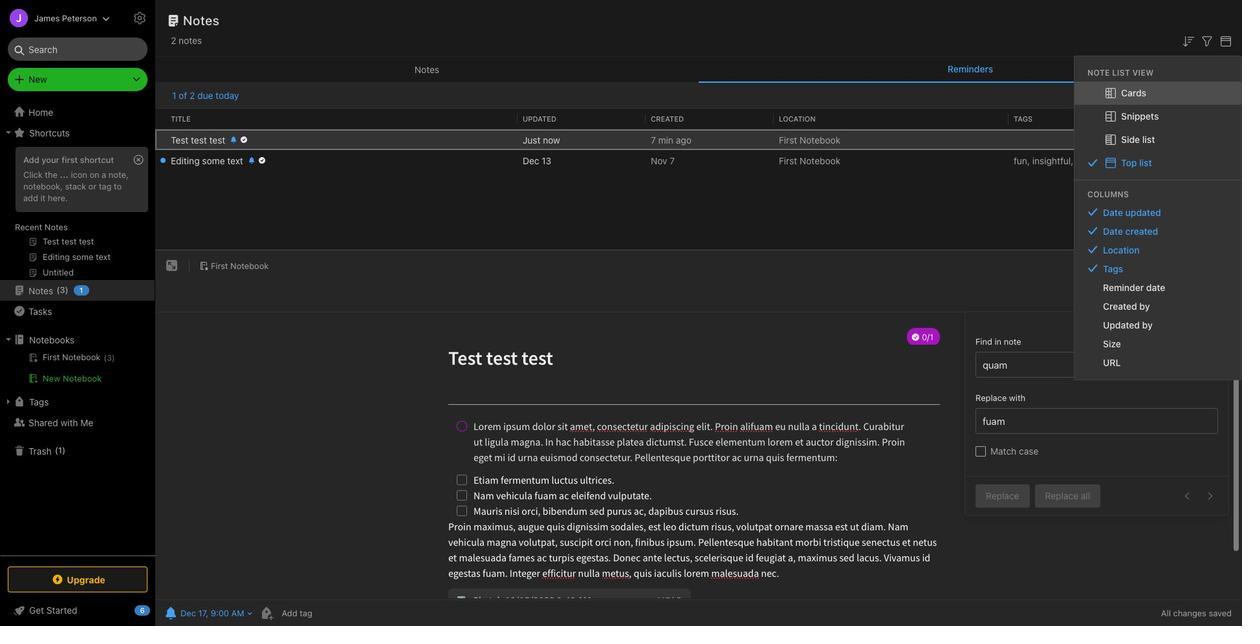 Task type: vqa. For each thing, say whether or not it's contained in the screenshot.
"trash ( 1 )"
yes



Task type: describe. For each thing, give the bounding box(es) containing it.
notebook inside group
[[63, 373, 102, 384]]

created for created
[[651, 114, 684, 123]]

add
[[23, 193, 38, 203]]

with for shared
[[60, 417, 78, 428]]

new notebook
[[43, 373, 102, 384]]

snippets
[[1121, 110, 1159, 121]]

min
[[658, 134, 673, 145]]

add your first shortcut
[[23, 155, 114, 165]]

...
[[60, 169, 68, 180]]

first for nov 7
[[779, 155, 797, 166]]

view
[[1132, 68, 1154, 77]]

) for notes
[[65, 285, 68, 295]]

upgrade
[[67, 574, 105, 585]]

home link
[[0, 102, 155, 122]]

shortcuts
[[29, 127, 70, 138]]

fun, insightful, interesting
[[1014, 155, 1120, 166]]

changes
[[1173, 608, 1206, 618]]

cards link
[[1074, 81, 1241, 105]]

( for trash
[[55, 445, 58, 456]]

tab list containing reminders
[[155, 57, 1242, 83]]

notebook inside the note window "element"
[[230, 261, 269, 271]]

created for created by
[[1103, 301, 1137, 312]]

trash ( 1 )
[[28, 445, 65, 456]]

the
[[45, 169, 58, 180]]

created by
[[1103, 301, 1150, 312]]

date
[[1146, 282, 1165, 293]]

date for date created
[[1103, 226, 1123, 237]]

url link
[[1074, 353, 1241, 372]]

or
[[88, 181, 96, 191]]

tag
[[99, 181, 111, 191]]

) inside new notebook group
[[112, 353, 115, 363]]

2 notes
[[171, 35, 202, 46]]

updated for updated by
[[1103, 319, 1140, 330]]

( 3 )
[[104, 353, 115, 363]]

View options field
[[1215, 32, 1234, 49]]

Edit reminder field
[[162, 604, 253, 622]]

dropdown list menu containing date updated
[[1074, 203, 1241, 372]]

test
[[171, 134, 188, 145]]

find in note
[[975, 336, 1021, 347]]

reminders
[[948, 63, 993, 74]]

dec 17, 9:00 am button
[[162, 604, 246, 622]]

add
[[23, 155, 39, 165]]

icon on a note, notebook, stack or tag to add it here.
[[23, 169, 128, 203]]

date created link
[[1074, 222, 1241, 240]]

new notebook button
[[0, 371, 155, 386]]

now
[[543, 134, 560, 145]]

0 vertical spatial 2
[[171, 35, 176, 46]]

with for replace
[[1009, 393, 1025, 403]]

3 inside notes ( 3 )
[[60, 285, 65, 295]]

top list link
[[1074, 151, 1241, 175]]

replace for replace all
[[1045, 490, 1078, 501]]

1 for 1
[[80, 286, 83, 294]]

notes
[[179, 35, 202, 46]]

notes button
[[155, 57, 699, 83]]

1 horizontal spatial 2
[[190, 90, 195, 101]]

settings image
[[132, 10, 147, 26]]

row group containing test test test
[[155, 129, 1242, 171]]

cell for editing some text
[[155, 150, 166, 171]]

just now
[[523, 134, 560, 145]]

add filters image
[[1199, 33, 1215, 49]]

1 inside "trash ( 1 )"
[[58, 445, 62, 456]]

to
[[114, 181, 122, 191]]

notes inside button
[[415, 64, 439, 75]]

match
[[990, 446, 1016, 457]]

reminder date link
[[1074, 278, 1241, 297]]

new for new notebook
[[43, 373, 60, 384]]

replace all
[[1045, 490, 1090, 501]]

text
[[227, 155, 243, 166]]

match case
[[990, 446, 1038, 457]]

first inside button
[[211, 261, 228, 271]]

side list
[[1121, 134, 1155, 145]]

location link
[[1074, 240, 1241, 259]]

first notebook for 7 min ago
[[779, 134, 840, 145]]

reminder date
[[1103, 282, 1165, 293]]

all changes saved
[[1161, 608, 1232, 618]]

Add filters field
[[1199, 32, 1215, 49]]

notes inside group
[[45, 222, 68, 232]]

only you
[[1119, 260, 1153, 271]]

9:00
[[211, 608, 229, 618]]

0 vertical spatial 7
[[651, 134, 656, 145]]

group containing add your first shortcut
[[0, 143, 155, 285]]

upgrade button
[[8, 567, 147, 593]]

test test test
[[171, 134, 225, 145]]

Match case checkbox
[[975, 446, 986, 456]]

date updated link
[[1074, 203, 1241, 222]]

1 horizontal spatial location
[[1103, 244, 1140, 255]]

click
[[23, 169, 43, 180]]

notes inside notes ( 3 )
[[28, 285, 53, 296]]

interesting
[[1076, 155, 1120, 166]]

first
[[62, 155, 78, 165]]

date created
[[1103, 226, 1158, 237]]

stack
[[65, 181, 86, 191]]

updated
[[1125, 207, 1161, 218]]

replace for replace with
[[975, 393, 1007, 403]]

james
[[34, 13, 60, 23]]

Replace with text field
[[981, 409, 1212, 434]]

side
[[1121, 134, 1140, 145]]

1 vertical spatial 7
[[670, 155, 675, 166]]

notes ( 3 )
[[28, 285, 68, 296]]

insightful,
[[1032, 155, 1073, 166]]

click to collapse image
[[150, 602, 160, 618]]

first notebook for nov 7
[[779, 155, 840, 166]]

you
[[1139, 260, 1153, 271]]

notebooks
[[29, 334, 74, 345]]

note
[[1087, 68, 1110, 77]]

james peterson
[[34, 13, 97, 23]]

7 min ago
[[651, 134, 691, 145]]

1 horizontal spatial tags
[[1014, 114, 1033, 123]]



Task type: locate. For each thing, give the bounding box(es) containing it.
tab list
[[155, 57, 1242, 83]]

1 vertical spatial date
[[1103, 226, 1123, 237]]

shortcut
[[80, 155, 114, 165]]

1 vertical spatial list
[[1139, 157, 1152, 168]]

top list
[[1121, 157, 1152, 168]]

tree containing home
[[0, 102, 155, 555]]

2 right of
[[190, 90, 195, 101]]

top
[[1121, 157, 1137, 168]]

2 vertical spatial first notebook
[[211, 261, 269, 271]]

nov 7
[[651, 155, 675, 166]]

editing some text
[[171, 155, 243, 166]]

2 horizontal spatial tags
[[1103, 263, 1123, 274]]

0 vertical spatial )
[[65, 285, 68, 295]]

all
[[1081, 490, 1090, 501]]

find
[[975, 336, 992, 347]]

7 right nov
[[670, 155, 675, 166]]

Add tag field
[[280, 607, 377, 619]]

date down columns
[[1103, 207, 1123, 218]]

1 horizontal spatial test
[[209, 134, 225, 145]]

0 vertical spatial by
[[1139, 301, 1150, 312]]

created by link
[[1074, 297, 1241, 316]]

by for updated by
[[1142, 319, 1153, 330]]

cell left test
[[155, 129, 166, 150]]

2 test from the left
[[209, 134, 225, 145]]

updated down created by
[[1103, 319, 1140, 330]]

0 vertical spatial dropdown list menu
[[1074, 81, 1241, 175]]

shortcuts button
[[0, 122, 155, 143]]

updated for updated
[[523, 114, 556, 123]]

Search text field
[[17, 38, 138, 61]]

Account field
[[0, 5, 110, 31]]

tags button
[[0, 391, 155, 412]]

side list link
[[1074, 128, 1241, 151]]

new up tags button at the left bottom
[[43, 373, 60, 384]]

first for 7 min ago
[[779, 134, 797, 145]]

a
[[102, 169, 106, 180]]

0 horizontal spatial updated
[[523, 114, 556, 123]]

1 horizontal spatial created
[[1103, 301, 1137, 312]]

0 horizontal spatial location
[[779, 114, 816, 123]]

3 inside new notebook group
[[107, 353, 112, 363]]

with up match case
[[1009, 393, 1025, 403]]

list right side
[[1142, 134, 1155, 145]]

list inside top list link
[[1139, 157, 1152, 168]]

cell left editing
[[155, 150, 166, 171]]

1 left of
[[172, 90, 176, 101]]

2 date from the top
[[1103, 226, 1123, 237]]

notebooks link
[[0, 329, 155, 350]]

2 vertical spatial )
[[62, 445, 65, 456]]

url
[[1103, 357, 1121, 368]]

your
[[42, 155, 59, 165]]

1 horizontal spatial 7
[[670, 155, 675, 166]]

1 cell from the top
[[155, 129, 166, 150]]

note window element
[[155, 250, 1242, 626]]

started
[[46, 605, 77, 616]]

) up tasks button
[[65, 285, 68, 295]]

1 horizontal spatial 1
[[80, 286, 83, 294]]

6
[[140, 606, 145, 615]]

1 date from the top
[[1103, 207, 1123, 218]]

first notebook inside button
[[211, 261, 269, 271]]

1 vertical spatial )
[[112, 353, 115, 363]]

size link
[[1074, 334, 1241, 353]]

date for date updated
[[1103, 207, 1123, 218]]

1 vertical spatial new
[[43, 373, 60, 384]]

tasks
[[28, 306, 52, 317]]

0 horizontal spatial 1
[[58, 445, 62, 456]]

shared with me link
[[0, 412, 155, 433]]

am
[[231, 608, 244, 618]]

0 horizontal spatial tags
[[29, 396, 49, 407]]

1 vertical spatial first notebook
[[779, 155, 840, 166]]

with inside the note window "element"
[[1009, 393, 1025, 403]]

( for notes
[[56, 285, 60, 295]]

replace inside button
[[986, 490, 1019, 501]]

by inside created by link
[[1139, 301, 1150, 312]]

0 horizontal spatial created
[[651, 114, 684, 123]]

new for new
[[28, 74, 47, 85]]

test right test
[[191, 134, 207, 145]]

add tag image
[[258, 605, 274, 621]]

1 vertical spatial with
[[60, 417, 78, 428]]

2
[[171, 35, 176, 46], [190, 90, 195, 101]]

with inside shared with me "link"
[[60, 417, 78, 428]]

get started
[[29, 605, 77, 616]]

first notebook
[[779, 134, 840, 145], [779, 155, 840, 166], [211, 261, 269, 271]]

0 vertical spatial first
[[779, 134, 797, 145]]

list for side list
[[1142, 134, 1155, 145]]

2 vertical spatial first
[[211, 261, 228, 271]]

by inside updated by link
[[1142, 319, 1153, 330]]

shared
[[28, 417, 58, 428]]

1 vertical spatial first
[[779, 155, 797, 166]]

17,
[[198, 608, 208, 618]]

0 vertical spatial dec
[[523, 155, 539, 166]]

only
[[1119, 260, 1137, 271]]

dropdown list menu containing cards
[[1074, 81, 1241, 175]]

) inside notes ( 3 )
[[65, 285, 68, 295]]

with left me on the left bottom
[[60, 417, 78, 428]]

dec left 17,
[[180, 608, 196, 618]]

by down reminder date at the top of page
[[1139, 301, 1150, 312]]

0 vertical spatial (
[[56, 285, 60, 295]]

replace up select950 option
[[975, 393, 1007, 403]]

dec
[[523, 155, 539, 166], [180, 608, 196, 618]]

all
[[1161, 608, 1171, 618]]

3 up tasks button
[[60, 285, 65, 295]]

updated
[[523, 114, 556, 123], [1103, 319, 1140, 330]]

) down notebooks link
[[112, 353, 115, 363]]

list for top list
[[1139, 157, 1152, 168]]

replace all button
[[1035, 485, 1100, 508]]

( inside new notebook group
[[104, 353, 107, 363]]

replace with
[[975, 393, 1025, 403]]

get
[[29, 605, 44, 616]]

1 vertical spatial 1
[[80, 286, 83, 294]]

saved
[[1209, 608, 1232, 618]]

0 horizontal spatial dec
[[180, 608, 196, 618]]

cards menu item
[[1074, 81, 1241, 105]]

1 vertical spatial updated
[[1103, 319, 1140, 330]]

0 vertical spatial with
[[1009, 393, 1025, 403]]

1 horizontal spatial updated
[[1103, 319, 1140, 330]]

me
[[80, 417, 93, 428]]

note,
[[109, 169, 128, 180]]

tags up shared
[[29, 396, 49, 407]]

2 left notes
[[171, 35, 176, 46]]

list
[[1112, 68, 1130, 77]]

location
[[779, 114, 816, 123], [1103, 244, 1140, 255]]

list inside side list link
[[1142, 134, 1155, 145]]

by up size link
[[1142, 319, 1153, 330]]

dec inside popup button
[[180, 608, 196, 618]]

( inside "trash ( 1 )"
[[55, 445, 58, 456]]

( down notebooks link
[[104, 353, 107, 363]]

1 horizontal spatial with
[[1009, 393, 1025, 403]]

1 vertical spatial (
[[104, 353, 107, 363]]

Find in note text field
[[981, 353, 1174, 377]]

it
[[40, 193, 45, 203]]

2 dropdown list menu from the top
[[1074, 203, 1241, 372]]

7 left min
[[651, 134, 656, 145]]

columns
[[1087, 189, 1129, 199]]

1 vertical spatial dec
[[180, 608, 196, 618]]

2 vertical spatial tags
[[29, 396, 49, 407]]

1 horizontal spatial 3
[[107, 353, 112, 363]]

due
[[197, 90, 213, 101]]

1 dropdown list menu from the top
[[1074, 81, 1241, 175]]

0 horizontal spatial 3
[[60, 285, 65, 295]]

Help and Learning task checklist field
[[0, 600, 155, 621]]

recent
[[15, 222, 42, 232]]

dec left 13
[[523, 155, 539, 166]]

click the ...
[[23, 169, 68, 180]]

0 vertical spatial 3
[[60, 285, 65, 295]]

1 up tasks button
[[80, 286, 83, 294]]

date updated
[[1103, 207, 1161, 218]]

0 vertical spatial location
[[779, 114, 816, 123]]

created
[[651, 114, 684, 123], [1103, 301, 1137, 312]]

) inside "trash ( 1 )"
[[62, 445, 65, 456]]

replace button
[[975, 485, 1030, 508]]

1 vertical spatial tags
[[1103, 263, 1123, 274]]

just
[[523, 134, 540, 145]]

tags
[[1014, 114, 1033, 123], [1103, 263, 1123, 274], [29, 396, 49, 407]]

)
[[65, 285, 68, 295], [112, 353, 115, 363], [62, 445, 65, 456]]

first
[[779, 134, 797, 145], [779, 155, 797, 166], [211, 261, 228, 271]]

date down date updated
[[1103, 226, 1123, 237]]

note list view
[[1087, 68, 1154, 77]]

1 horizontal spatial dec
[[523, 155, 539, 166]]

new
[[28, 74, 47, 85], [43, 373, 60, 384]]

tags up reminder on the right top
[[1103, 263, 1123, 274]]

0 vertical spatial date
[[1103, 207, 1123, 218]]

expand note image
[[164, 258, 180, 274]]

1 test from the left
[[191, 134, 207, 145]]

1 vertical spatial 2
[[190, 90, 195, 101]]

1 vertical spatial by
[[1142, 319, 1153, 330]]

dec for dec 17, 9:00 am
[[180, 608, 196, 618]]

home
[[28, 106, 53, 117]]

here.
[[48, 193, 68, 203]]

) right "trash"
[[62, 445, 65, 456]]

fun,
[[1014, 155, 1030, 166]]

1 vertical spatial created
[[1103, 301, 1137, 312]]

tags up fun,
[[1014, 114, 1033, 123]]

row group
[[155, 129, 1242, 171]]

test up some
[[209, 134, 225, 145]]

1 for 1 of 2 due today
[[172, 90, 176, 101]]

2 vertical spatial 1
[[58, 445, 62, 456]]

date
[[1103, 207, 1123, 218], [1103, 226, 1123, 237]]

tags inside button
[[29, 396, 49, 407]]

( up tasks button
[[56, 285, 60, 295]]

dropdown list menu
[[1074, 81, 1241, 175], [1074, 203, 1241, 372]]

group
[[0, 143, 155, 285]]

on
[[90, 169, 99, 180]]

0 vertical spatial updated
[[523, 114, 556, 123]]

0 horizontal spatial 2
[[171, 35, 176, 46]]

cell for test test test
[[155, 129, 166, 150]]

) for trash
[[62, 445, 65, 456]]

new notebook group
[[0, 350, 155, 391]]

0 horizontal spatial 7
[[651, 134, 656, 145]]

icon
[[71, 169, 87, 180]]

0 horizontal spatial with
[[60, 417, 78, 428]]

shared with me
[[28, 417, 93, 428]]

some
[[202, 155, 225, 166]]

0 vertical spatial tags
[[1014, 114, 1033, 123]]

test
[[191, 134, 207, 145], [209, 134, 225, 145]]

tasks button
[[0, 301, 155, 321]]

with
[[1009, 393, 1025, 403], [60, 417, 78, 428]]

replace down match
[[986, 490, 1019, 501]]

0 vertical spatial first notebook
[[779, 134, 840, 145]]

replace for replace
[[986, 490, 1019, 501]]

expand tags image
[[3, 397, 14, 407]]

2 horizontal spatial 1
[[172, 90, 176, 101]]

new up home
[[28, 74, 47, 85]]

None search field
[[17, 38, 138, 61]]

list right the top
[[1139, 157, 1152, 168]]

nov
[[651, 155, 667, 166]]

tree
[[0, 102, 155, 555]]

created down reminder on the right top
[[1103, 301, 1137, 312]]

trash
[[28, 445, 52, 456]]

tags link
[[1074, 259, 1241, 278]]

0 vertical spatial created
[[651, 114, 684, 123]]

new inside new notebook button
[[43, 373, 60, 384]]

note
[[1004, 336, 1021, 347]]

expand notebooks image
[[3, 334, 14, 345]]

cell
[[155, 129, 166, 150], [155, 150, 166, 171]]

dec 13
[[523, 155, 551, 166]]

3 down notebooks link
[[107, 353, 112, 363]]

updated up just now
[[523, 114, 556, 123]]

replace left all
[[1045, 490, 1078, 501]]

created up min
[[651, 114, 684, 123]]

0 vertical spatial new
[[28, 74, 47, 85]]

1 vertical spatial 3
[[107, 353, 112, 363]]

by for created by
[[1139, 301, 1150, 312]]

0 horizontal spatial test
[[191, 134, 207, 145]]

1 right "trash"
[[58, 445, 62, 456]]

Sort options field
[[1181, 32, 1196, 49]]

replace inside 'button'
[[1045, 490, 1078, 501]]

2 vertical spatial (
[[55, 445, 58, 456]]

Note Editor text field
[[155, 313, 1242, 600]]

size
[[1103, 338, 1121, 349]]

2 cell from the top
[[155, 150, 166, 171]]

reminder
[[1103, 282, 1144, 293]]

( inside notes ( 3 )
[[56, 285, 60, 295]]

cards
[[1121, 87, 1146, 98]]

( right "trash"
[[55, 445, 58, 456]]

1 vertical spatial dropdown list menu
[[1074, 203, 1241, 372]]

recent notes
[[15, 222, 68, 232]]

new inside popup button
[[28, 74, 47, 85]]

0 vertical spatial list
[[1142, 134, 1155, 145]]

dec for dec 13
[[523, 155, 539, 166]]

0 vertical spatial 1
[[172, 90, 176, 101]]

1 vertical spatial location
[[1103, 244, 1140, 255]]

case
[[1019, 446, 1038, 457]]



